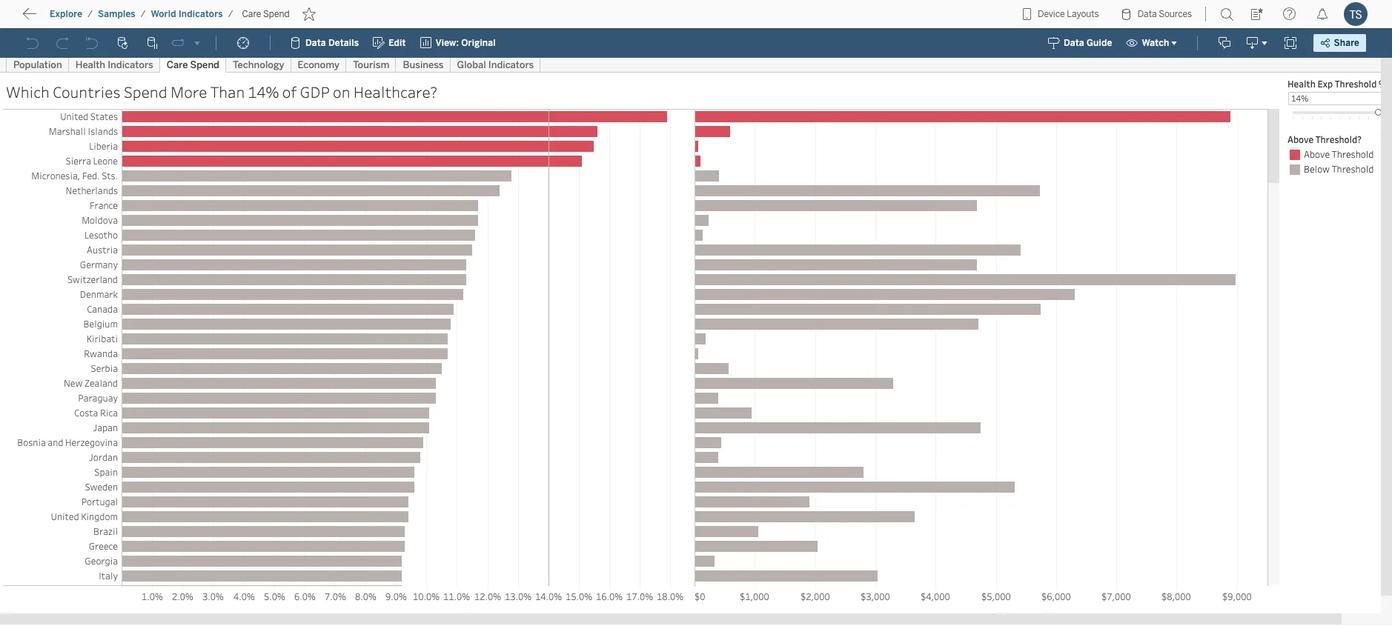 Task type: describe. For each thing, give the bounding box(es) containing it.
care
[[242, 9, 261, 19]]

content
[[81, 11, 127, 25]]

skip
[[39, 11, 64, 25]]

indicators
[[179, 9, 223, 19]]

care spend element
[[238, 9, 294, 19]]

samples
[[98, 9, 136, 19]]

3 / from the left
[[228, 9, 233, 19]]

world indicators link
[[150, 8, 224, 20]]

explore / samples / world indicators /
[[50, 9, 233, 19]]

2 / from the left
[[141, 9, 146, 19]]

explore
[[50, 9, 82, 19]]



Task type: vqa. For each thing, say whether or not it's contained in the screenshot.
World Indicators Link
yes



Task type: locate. For each thing, give the bounding box(es) containing it.
/ left world
[[141, 9, 146, 19]]

world
[[151, 9, 176, 19]]

/ left the care
[[228, 9, 233, 19]]

care spend
[[242, 9, 290, 19]]

explore link
[[49, 8, 83, 20]]

skip to content
[[39, 11, 127, 25]]

spend
[[263, 9, 290, 19]]

skip to content link
[[36, 8, 151, 28]]

/ right to
[[88, 9, 93, 19]]

to
[[67, 11, 79, 25]]

1 horizontal spatial /
[[141, 9, 146, 19]]

/
[[88, 9, 93, 19], [141, 9, 146, 19], [228, 9, 233, 19]]

0 horizontal spatial /
[[88, 9, 93, 19]]

2 horizontal spatial /
[[228, 9, 233, 19]]

samples link
[[97, 8, 136, 20]]

1 / from the left
[[88, 9, 93, 19]]



